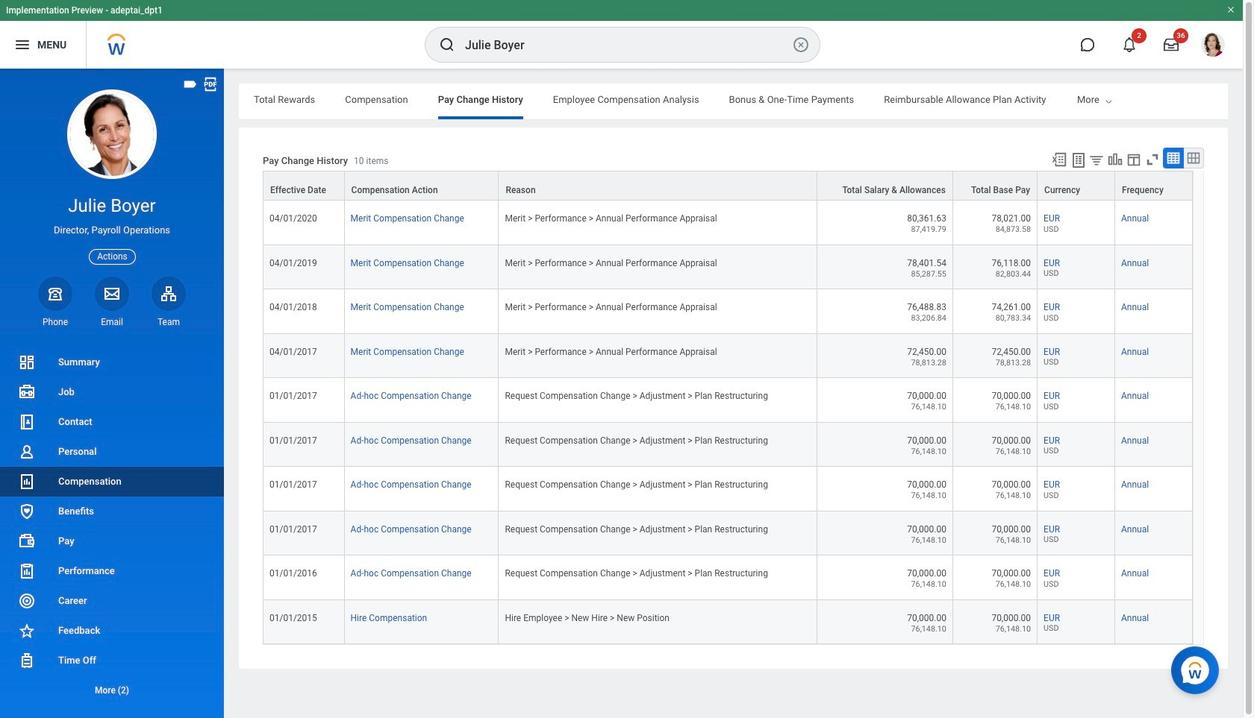 Task type: describe. For each thing, give the bounding box(es) containing it.
job image
[[18, 384, 36, 402]]

10 row from the top
[[263, 556, 1193, 601]]

performance image
[[18, 563, 36, 581]]

view worker - expand/collapse chart image
[[1107, 152, 1124, 168]]

fullscreen image
[[1144, 152, 1161, 168]]

close environment banner image
[[1227, 5, 1236, 14]]

email julie boyer element
[[95, 316, 129, 328]]

inbox large image
[[1164, 37, 1179, 52]]

4 row from the top
[[263, 290, 1193, 334]]

export to excel image
[[1051, 152, 1068, 168]]

5 row from the top
[[263, 334, 1193, 379]]

click to view/edit grid preferences image
[[1126, 152, 1142, 168]]

11 row from the top
[[263, 601, 1193, 645]]

career image
[[18, 593, 36, 611]]

view printable version (pdf) image
[[202, 76, 219, 93]]

navigation pane region
[[0, 69, 224, 719]]

export to worksheets image
[[1070, 152, 1088, 169]]

mail image
[[103, 285, 121, 303]]

search image
[[438, 36, 456, 54]]

compensation image
[[18, 473, 36, 491]]

expand table image
[[1186, 151, 1201, 166]]

contact image
[[18, 414, 36, 431]]

tag image
[[182, 76, 199, 93]]

personal image
[[18, 443, 36, 461]]

phone image
[[45, 285, 66, 303]]

9 row from the top
[[263, 512, 1193, 556]]

notifications large image
[[1122, 37, 1137, 52]]

7 row from the top
[[263, 423, 1193, 468]]

Search Workday  search field
[[465, 28, 789, 61]]

time off image
[[18, 652, 36, 670]]

6 row from the top
[[263, 379, 1193, 423]]

select to filter grid data image
[[1088, 152, 1105, 168]]



Task type: locate. For each thing, give the bounding box(es) containing it.
tab list
[[239, 84, 1228, 119]]

table image
[[1166, 151, 1181, 166]]

list
[[0, 348, 224, 706]]

8 row from the top
[[263, 468, 1193, 512]]

2 row from the top
[[263, 201, 1193, 245]]

1 row from the top
[[263, 171, 1193, 201]]

row
[[263, 171, 1193, 201], [263, 201, 1193, 245], [263, 245, 1193, 290], [263, 290, 1193, 334], [263, 334, 1193, 379], [263, 379, 1193, 423], [263, 423, 1193, 468], [263, 468, 1193, 512], [263, 512, 1193, 556], [263, 556, 1193, 601], [263, 601, 1193, 645]]

3 row from the top
[[263, 245, 1193, 290]]

justify image
[[13, 36, 31, 54]]

banner
[[0, 0, 1243, 69]]

summary image
[[18, 354, 36, 372]]

team julie boyer element
[[152, 316, 186, 328]]

phone julie boyer element
[[38, 316, 72, 328]]

view team image
[[160, 285, 178, 303]]

profile logan mcneil image
[[1201, 33, 1225, 60]]

toolbar
[[1044, 148, 1204, 171]]

feedback image
[[18, 623, 36, 641]]

x circle image
[[792, 36, 810, 54]]

benefits image
[[18, 503, 36, 521]]

pay image
[[18, 533, 36, 551]]



Task type: vqa. For each thing, say whether or not it's contained in the screenshot.
Add Job's Job
no



